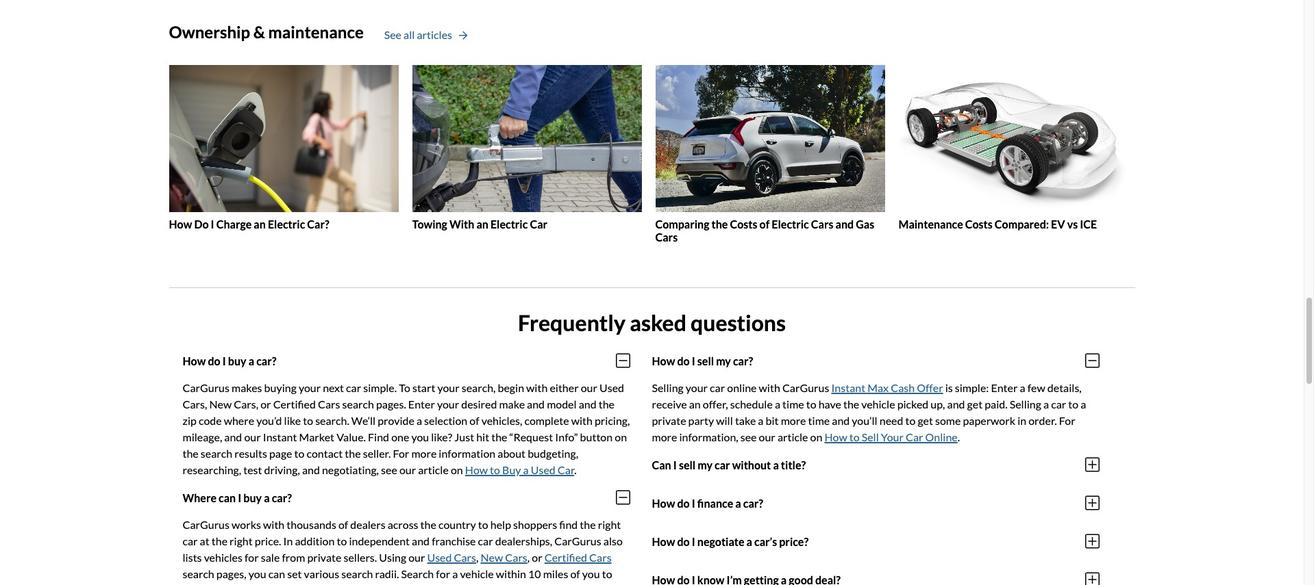 Task type: vqa. For each thing, say whether or not it's contained in the screenshot.
Selling your car online with CarGurus Instant Max Cash Offer
yes



Task type: locate. For each thing, give the bounding box(es) containing it.
can i sell my car without a title? button
[[652, 446, 1100, 485]]

and down across in the left bottom of the page
[[412, 535, 430, 548]]

thousands
[[287, 519, 336, 532]]

1 horizontal spatial article
[[778, 431, 808, 444]]

my
[[716, 355, 731, 368], [698, 459, 713, 472]]

our up where can i buy a car? dropdown button
[[399, 464, 416, 477]]

and
[[836, 218, 854, 231], [527, 398, 545, 411], [579, 398, 597, 411], [947, 398, 965, 411], [832, 415, 850, 428], [224, 431, 242, 444], [302, 464, 320, 477], [412, 535, 430, 548]]

how for how do i buy a car?
[[183, 355, 206, 368]]

right up also
[[598, 519, 621, 532]]

0 horizontal spatial more
[[411, 448, 437, 461]]

a right buy on the bottom left
[[523, 464, 529, 477]]

a right if
[[516, 585, 521, 586]]

sell
[[698, 355, 714, 368], [679, 459, 696, 472]]

for down radii. on the left bottom of the page
[[389, 585, 404, 586]]

2 horizontal spatial used
[[600, 382, 624, 395]]

to left help
[[478, 519, 488, 532]]

i
[[211, 218, 214, 231], [223, 355, 226, 368], [692, 355, 695, 368], [673, 459, 677, 472], [238, 492, 241, 505], [692, 497, 695, 510], [692, 536, 695, 549]]

works
[[232, 519, 261, 532]]

info"
[[555, 431, 578, 444]]

either
[[550, 382, 579, 395]]

for
[[1059, 415, 1076, 428], [393, 448, 409, 461]]

have
[[819, 398, 841, 411]]

0 horizontal spatial for
[[245, 552, 259, 565]]

car inside dropdown button
[[715, 459, 730, 472]]

how do i buy a car?
[[183, 355, 276, 368]]

0 vertical spatial used
[[600, 382, 624, 395]]

how for how do i finance a car?
[[652, 497, 675, 510]]

car? for where can i buy a car?
[[272, 492, 292, 505]]

how for how to sell your car online .
[[825, 431, 847, 444]]

on down have
[[810, 431, 823, 444]]

how to buy a used car link
[[465, 464, 574, 477]]

0 horizontal spatial car
[[530, 218, 548, 231]]

from inside cargurus works with thousands of dealers across the country to help shoppers find the right car at the right price. in addition to independent and franchise car dealerships, cargurus also lists vehicles for sale from private sellers. using our
[[282, 552, 305, 565]]

with up schedule
[[759, 382, 780, 395]]

on down the pricing,
[[615, 431, 627, 444]]

1 horizontal spatial on
[[615, 431, 627, 444]]

1 vertical spatial buy
[[244, 492, 262, 505]]

enter inside the is simple: enter a few details, receive an offer, schedule a time to have the vehicle picked up, and get paid. selling a car to a private party will take a bit more time and you'll need to get some paperwork in order. for more information, see our article on
[[991, 382, 1018, 395]]

private down receive
[[652, 415, 686, 428]]

2 electric from the left
[[491, 218, 528, 231]]

vehicle up selection.
[[460, 568, 494, 581]]

2 plus square image from the top
[[1085, 534, 1100, 550]]

costs right comparing
[[730, 218, 758, 231]]

0 horizontal spatial instant
[[263, 431, 297, 444]]

code
[[199, 415, 222, 428]]

plus square image inside the how do i negotiate a car's price? dropdown button
[[1085, 534, 1100, 550]]

1 horizontal spatial costs
[[965, 218, 993, 231]]

. for how to sell your car online .
[[958, 431, 960, 444]]

plus square image
[[1085, 496, 1100, 512]]

on inside the is simple: enter a few details, receive an offer, schedule a time to have the vehicle picked up, and get paid. selling a car to a private party will take a bit more time and you'll need to get some paperwork in order. for more information, see our article on
[[810, 431, 823, 444]]

and down "is" at the right bottom
[[947, 398, 965, 411]]

buy up the makes
[[228, 355, 246, 368]]

do up code
[[208, 355, 220, 368]]

new inside cargurus makes buying your next car simple. to start your search, begin with either our used cars, new cars, or certified cars search pages. enter your desired make and model and the zip code where you'd like to search. we'll provide a selection of vehicles, complete with pricing, mileage, and our instant market value. find one you like? just hit the "request info" button on the search results page to contact the seller. for more information about budgeting, researching, test driving, and negotiating, see our article on
[[209, 398, 232, 411]]

0 horizontal spatial article
[[418, 464, 449, 477]]

selection.
[[459, 585, 504, 586]]

of inside cargurus works with thousands of dealers across the country to help shoppers find the right car at the right price. in addition to independent and franchise car dealerships, cargurus also lists vehicles for sale from private sellers. using our
[[338, 519, 348, 532]]

1 horizontal spatial sell
[[698, 355, 714, 368]]

more right the bit
[[781, 415, 806, 428]]

0 vertical spatial plus square image
[[1085, 457, 1100, 474]]

private inside cargurus works with thousands of dealers across the country to help shoppers find the right car at the right price. in addition to independent and franchise car dealerships, cargurus also lists vehicles for sale from private sellers. using our
[[307, 552, 342, 565]]

minus square image
[[616, 353, 630, 370], [1085, 353, 1100, 370], [616, 490, 630, 507]]

0 vertical spatial private
[[652, 415, 686, 428]]

car?
[[256, 355, 276, 368], [733, 355, 753, 368], [272, 492, 292, 505], [743, 497, 763, 510]]

a right "finance" at right bottom
[[736, 497, 741, 510]]

more up the can
[[652, 431, 677, 444]]

0 vertical spatial car
[[530, 218, 548, 231]]

used inside cargurus makes buying your next car simple. to start your search, begin with either our used cars, new cars, or certified cars search pages. enter your desired make and model and the zip code where you'd like to search. we'll provide a selection of vehicles, complete with pricing, mileage, and our instant market value. find one you like? just hit the "request info" button on the search results page to contact the seller. for more information about budgeting, researching, test driving, and negotiating, see our article on
[[600, 382, 624, 395]]

used down budgeting,
[[531, 464, 556, 477]]

how do i charge an electric car?
[[169, 218, 329, 231]]

1 vertical spatial see
[[381, 464, 397, 477]]

1 horizontal spatial can
[[268, 568, 285, 581]]

to right close
[[243, 585, 254, 586]]

cars,
[[183, 398, 207, 411], [234, 398, 258, 411]]

from down miles
[[556, 585, 579, 586]]

1 vertical spatial new
[[481, 552, 503, 565]]

,
[[476, 552, 479, 565], [528, 552, 530, 565]]

dealer
[[523, 585, 554, 586]]

1 vertical spatial used
[[531, 464, 556, 477]]

0 vertical spatial see
[[741, 431, 757, 444]]

instant max cash offer link
[[832, 382, 943, 395]]

an inside the is simple: enter a few details, receive an offer, schedule a time to have the vehicle picked up, and get paid. selling a car to a private party will take a bit more time and you'll need to get some paperwork in order. for more information, see our article on
[[689, 398, 701, 411]]

how down asked
[[652, 355, 675, 368]]

your
[[299, 382, 321, 395], [438, 382, 460, 395], [686, 382, 708, 395], [437, 398, 459, 411]]

&
[[253, 22, 265, 42]]

certified inside cargurus makes buying your next car simple. to start your search, begin with either our used cars, new cars, or certified cars search pages. enter your desired make and model and the zip code where you'd like to search. we'll provide a selection of vehicles, complete with pricing, mileage, and our instant market value. find one you like? just hit the "request info" button on the search results page to contact the seller. for more information about budgeting, researching, test driving, and negotiating, see our article on
[[273, 398, 316, 411]]

1 horizontal spatial see
[[741, 431, 757, 444]]

for left sale
[[245, 552, 259, 565]]

2 horizontal spatial or
[[532, 552, 542, 565]]

0 horizontal spatial can
[[219, 492, 236, 505]]

instant up have
[[832, 382, 866, 395]]

i for how do i sell my car?
[[692, 355, 695, 368]]

comparing the costs of electric cars and gas cars link
[[655, 65, 885, 244]]

pages,
[[216, 568, 246, 581]]

to down picked at the bottom right of the page
[[906, 415, 916, 428]]

1 vertical spatial instant
[[263, 431, 297, 444]]

1 costs from the left
[[730, 218, 758, 231]]

our down the bit
[[759, 431, 776, 444]]

an right with
[[477, 218, 489, 231]]

and left gas
[[836, 218, 854, 231]]

costs inside maintenance costs compared: ev vs ice "link"
[[965, 218, 993, 231]]

in
[[283, 535, 293, 548]]

cars inside cargurus makes buying your next car simple. to start your search, begin with either our used cars, new cars, or certified cars search pages. enter your desired make and model and the zip code where you'd like to search. we'll provide a selection of vehicles, complete with pricing, mileage, and our instant market value. find one you like? just hit the "request info" button on the search results page to contact the seller. for more information about budgeting, researching, test driving, and negotiating, see our article on
[[318, 398, 340, 411]]

0 horizontal spatial electric
[[268, 218, 305, 231]]

0 horizontal spatial costs
[[730, 218, 758, 231]]

cars, up zip
[[183, 398, 207, 411]]

electric
[[268, 218, 305, 231], [491, 218, 528, 231], [772, 218, 809, 231]]

see down seller.
[[381, 464, 397, 477]]

how down the can
[[652, 497, 675, 510]]

see all articles link
[[384, 27, 468, 43]]

1 horizontal spatial from
[[556, 585, 579, 586]]

private inside the is simple: enter a few details, receive an offer, schedule a time to have the vehicle picked up, and get paid. selling a car to a private party will take a bit more time and you'll need to get some paperwork in order. for more information, see our article on
[[652, 415, 686, 428]]

0 vertical spatial instant
[[832, 382, 866, 395]]

plus square image for can i sell my car without a title?
[[1085, 457, 1100, 474]]

vs
[[1067, 218, 1078, 231]]

cargurus up code
[[183, 382, 230, 395]]

cars, down the makes
[[234, 398, 258, 411]]

1 horizontal spatial enter
[[991, 382, 1018, 395]]

3 plus square image from the top
[[1085, 572, 1100, 586]]

a up order.
[[1044, 398, 1049, 411]]

to down details,
[[1069, 398, 1079, 411]]

with
[[526, 382, 548, 395], [759, 382, 780, 395], [571, 415, 593, 428], [263, 519, 285, 532]]

a
[[249, 355, 254, 368], [1020, 382, 1026, 395], [775, 398, 781, 411], [1044, 398, 1049, 411], [1081, 398, 1086, 411], [417, 415, 422, 428], [758, 415, 764, 428], [773, 459, 779, 472], [523, 464, 529, 477], [264, 492, 270, 505], [736, 497, 741, 510], [747, 536, 752, 549], [452, 568, 458, 581], [516, 585, 521, 586]]

0 horizontal spatial enter
[[408, 398, 435, 411]]

how inside how do i finance a car? dropdown button
[[652, 497, 675, 510]]

addition
[[295, 535, 335, 548]]

independent
[[349, 535, 410, 548]]

0 horizontal spatial right
[[230, 535, 253, 548]]

right down works
[[230, 535, 253, 548]]

search
[[342, 398, 374, 411], [201, 448, 232, 461], [183, 568, 214, 581], [341, 568, 373, 581], [300, 585, 331, 586]]

instant up page
[[263, 431, 297, 444]]

instant inside cargurus makes buying your next car simple. to start your search, begin with either our used cars, new cars, or certified cars search pages. enter your desired make and model and the zip code where you'd like to search. we'll provide a selection of vehicles, complete with pricing, mileage, and our instant market value. find one you like? just hit the "request info" button on the search results page to contact the seller. for more information about budgeting, researching, test driving, and negotiating, see our article on
[[263, 431, 297, 444]]

the right comparing
[[712, 218, 728, 231]]

new up within
[[481, 552, 503, 565]]

of inside used cars , new cars , or certified cars search pages, you can set various search radii. search for a vehicle within 10 miles of you to keep it close to home, or search nationwide for the largest selection. if a dealer from outsid
[[570, 568, 580, 581]]

cars up within
[[505, 552, 528, 565]]

used up the pricing,
[[600, 382, 624, 395]]

see inside the is simple: enter a few details, receive an offer, schedule a time to have the vehicle picked up, and get paid. selling a car to a private party will take a bit more time and you'll need to get some paperwork in order. for more information, see our article on
[[741, 431, 757, 444]]

1 horizontal spatial .
[[958, 431, 960, 444]]

, left new cars link
[[476, 552, 479, 565]]

2 horizontal spatial an
[[689, 398, 701, 411]]

2 horizontal spatial car
[[906, 431, 923, 444]]

minus square image inside where can i buy a car? dropdown button
[[616, 490, 630, 507]]

maintenance
[[899, 218, 963, 231]]

1 horizontal spatial private
[[652, 415, 686, 428]]

0 horizontal spatial certified
[[273, 398, 316, 411]]

how inside how do i buy a car? dropdown button
[[183, 355, 206, 368]]

schedule
[[730, 398, 773, 411]]

1 horizontal spatial used
[[531, 464, 556, 477]]

do
[[194, 218, 209, 231]]

1 horizontal spatial vehicle
[[862, 398, 895, 411]]

article down the like?
[[418, 464, 449, 477]]

our
[[581, 382, 598, 395], [244, 431, 261, 444], [759, 431, 776, 444], [399, 464, 416, 477], [409, 552, 425, 565]]

your up selection
[[437, 398, 459, 411]]

the inside used cars , new cars , or certified cars search pages, you can set various search radii. search for a vehicle within 10 miles of you to keep it close to home, or search nationwide for the largest selection. if a dealer from outsid
[[406, 585, 422, 586]]

1 horizontal spatial more
[[652, 431, 677, 444]]

article inside the is simple: enter a few details, receive an offer, schedule a time to have the vehicle picked up, and get paid. selling a car to a private party will take a bit more time and you'll need to get some paperwork in order. for more information, see our article on
[[778, 431, 808, 444]]

cargurus inside cargurus makes buying your next car simple. to start your search, begin with either our used cars, new cars, or certified cars search pages. enter your desired make and model and the zip code where you'd like to search. we'll provide a selection of vehicles, complete with pricing, mileage, and our instant market value. find one you like? just hit the "request info" button on the search results page to contact the seller. for more information about budgeting, researching, test driving, and negotiating, see our article on
[[183, 382, 230, 395]]

more down the like?
[[411, 448, 437, 461]]

article
[[778, 431, 808, 444], [418, 464, 449, 477]]

sell up offer,
[[698, 355, 714, 368]]

2 vertical spatial used
[[427, 552, 452, 565]]

cargurus up at
[[183, 519, 230, 532]]

1 vertical spatial from
[[556, 585, 579, 586]]

1 vertical spatial more
[[652, 431, 677, 444]]

keep
[[183, 585, 206, 586]]

cars
[[811, 218, 834, 231], [655, 231, 678, 244], [318, 398, 340, 411], [454, 552, 476, 565], [505, 552, 528, 565], [589, 552, 612, 565]]

see all articles
[[384, 28, 452, 41]]

1 horizontal spatial or
[[287, 585, 298, 586]]

0 horizontal spatial sell
[[679, 459, 696, 472]]

1 vertical spatial car
[[906, 431, 923, 444]]

"request
[[510, 431, 553, 444]]

for down one
[[393, 448, 409, 461]]

how for how do i sell my car?
[[652, 355, 675, 368]]

0 horizontal spatial an
[[254, 218, 266, 231]]

you right one
[[411, 431, 429, 444]]

car left at
[[183, 535, 198, 548]]

1 horizontal spatial cars,
[[234, 398, 258, 411]]

and inside "comparing the costs of electric cars and gas cars"
[[836, 218, 854, 231]]

plus square image
[[1085, 457, 1100, 474], [1085, 534, 1100, 550], [1085, 572, 1100, 586]]

enter
[[991, 382, 1018, 395], [408, 398, 435, 411]]

0 vertical spatial selling
[[652, 382, 684, 395]]

3 electric from the left
[[772, 218, 809, 231]]

begin
[[498, 382, 524, 395]]

0 vertical spatial enter
[[991, 382, 1018, 395]]

2 vertical spatial more
[[411, 448, 437, 461]]

is
[[945, 382, 953, 395]]

0 vertical spatial for
[[245, 552, 259, 565]]

2 horizontal spatial for
[[436, 568, 450, 581]]

1 vertical spatial private
[[307, 552, 342, 565]]

or up you'd at the left bottom of page
[[261, 398, 271, 411]]

0 horizontal spatial my
[[698, 459, 713, 472]]

can right where
[[219, 492, 236, 505]]

costs left compared:
[[965, 218, 993, 231]]

to left sell
[[850, 431, 860, 444]]

cars down comparing
[[655, 231, 678, 244]]

2 vertical spatial plus square image
[[1085, 572, 1100, 586]]

0 vertical spatial new
[[209, 398, 232, 411]]

the inside "comparing the costs of electric cars and gas cars"
[[712, 218, 728, 231]]

0 horizontal spatial used
[[427, 552, 452, 565]]

vehicles
[[204, 552, 243, 565]]

enter down start
[[408, 398, 435, 411]]

comparing
[[655, 218, 710, 231]]

for inside cargurus makes buying your next car simple. to start your search, begin with either our used cars, new cars, or certified cars search pages. enter your desired make and model and the zip code where you'd like to search. we'll provide a selection of vehicles, complete with pricing, mileage, and our instant market value. find one you like? just hit the "request info" button on the search results page to contact the seller. for more information about budgeting, researching, test driving, and negotiating, see our article on
[[393, 448, 409, 461]]

how to sell your car online link
[[825, 431, 958, 444]]

vehicle down max
[[862, 398, 895, 411]]

how do i sell my car? button
[[652, 342, 1100, 381]]

0 horizontal spatial on
[[451, 464, 463, 477]]

cash
[[891, 382, 915, 395]]

do for sell
[[677, 355, 690, 368]]

the down search
[[406, 585, 422, 586]]

0 vertical spatial time
[[783, 398, 804, 411]]

car
[[346, 382, 361, 395], [710, 382, 725, 395], [1051, 398, 1066, 411], [715, 459, 730, 472], [183, 535, 198, 548], [478, 535, 493, 548]]

cars down also
[[589, 552, 612, 565]]

charge
[[216, 218, 252, 231]]

where
[[183, 492, 217, 505]]

. for how to buy a used car .
[[574, 464, 577, 477]]

2 horizontal spatial on
[[810, 431, 823, 444]]

1 vertical spatial selling
[[1010, 398, 1042, 411]]

ownership & maintenance
[[169, 22, 364, 42]]

1 horizontal spatial my
[[716, 355, 731, 368]]

with
[[449, 218, 474, 231]]

1 horizontal spatial new
[[481, 552, 503, 565]]

buy for can
[[244, 492, 262, 505]]

car up offer,
[[710, 382, 725, 395]]

1 vertical spatial get
[[918, 415, 933, 428]]

0 vertical spatial for
[[1059, 415, 1076, 428]]

search,
[[462, 382, 496, 395]]

plus square image for how do i negotiate a car's price?
[[1085, 534, 1100, 550]]

0 horizontal spatial new
[[209, 398, 232, 411]]

1 vertical spatial sell
[[679, 459, 696, 472]]

how inside how do i charge an electric car? link
[[169, 218, 192, 231]]

an up party
[[689, 398, 701, 411]]

with up button
[[571, 415, 593, 428]]

, down dealerships, at the bottom
[[528, 552, 530, 565]]

cargurus up certified cars 'link'
[[555, 535, 601, 548]]

1 vertical spatial certified
[[545, 552, 587, 565]]

1 horizontal spatial electric
[[491, 218, 528, 231]]

0 vertical spatial get
[[967, 398, 983, 411]]

1 plus square image from the top
[[1085, 457, 1100, 474]]

and inside cargurus works with thousands of dealers across the country to help shoppers find the right car at the right price. in addition to independent and franchise car dealerships, cargurus also lists vehicles for sale from private sellers. using our
[[412, 535, 430, 548]]

get down picked at the bottom right of the page
[[918, 415, 933, 428]]

1 vertical spatial article
[[418, 464, 449, 477]]

i for how do i negotiate a car's price?
[[692, 536, 695, 549]]

with up price.
[[263, 519, 285, 532]]

1 vertical spatial my
[[698, 459, 713, 472]]

without
[[732, 459, 771, 472]]

1 horizontal spatial you
[[411, 431, 429, 444]]

an right charge
[[254, 218, 266, 231]]

selling up receive
[[652, 382, 684, 395]]

0 vertical spatial more
[[781, 415, 806, 428]]

makes
[[232, 382, 262, 395]]

how to sell your car online .
[[825, 431, 960, 444]]

some
[[935, 415, 961, 428]]

1 horizontal spatial car
[[558, 464, 574, 477]]

our up search
[[409, 552, 425, 565]]

the up you'll
[[844, 398, 859, 411]]

0 vertical spatial can
[[219, 492, 236, 505]]

is simple: enter a few details, receive an offer, schedule a time to have the vehicle picked up, and get paid. selling a car to a private party will take a bit more time and you'll need to get some paperwork in order. for more information, see our article on
[[652, 382, 1086, 444]]

0 horizontal spatial selling
[[652, 382, 684, 395]]

get down simple:
[[967, 398, 983, 411]]

also
[[604, 535, 623, 548]]

1 electric from the left
[[268, 218, 305, 231]]

0 horizontal spatial time
[[783, 398, 804, 411]]

plus square image inside can i sell my car without a title? dropdown button
[[1085, 457, 1100, 474]]

questions
[[691, 310, 786, 336]]

0 vertical spatial from
[[282, 552, 305, 565]]

private
[[652, 415, 686, 428], [307, 552, 342, 565]]

instant
[[832, 382, 866, 395], [263, 431, 297, 444]]

do left negotiate
[[677, 536, 690, 549]]

2 horizontal spatial electric
[[772, 218, 809, 231]]

how up zip
[[183, 355, 206, 368]]

how inside how do i sell my car? dropdown button
[[652, 355, 675, 368]]

provide
[[378, 415, 414, 428]]

0 vertical spatial sell
[[698, 355, 714, 368]]

1 horizontal spatial ,
[[528, 552, 530, 565]]

a right "provide"
[[417, 415, 422, 428]]

how for how do i charge an electric car?
[[169, 218, 192, 231]]

private up various
[[307, 552, 342, 565]]

towing with an electric car link
[[412, 65, 642, 231]]

the inside the is simple: enter a few details, receive an offer, schedule a time to have the vehicle picked up, and get paid. selling a car to a private party will take a bit more time and you'll need to get some paperwork in order. for more information, see our article on
[[844, 398, 859, 411]]

0 horizontal spatial vehicle
[[460, 568, 494, 581]]

sell right the can
[[679, 459, 696, 472]]

2 costs from the left
[[965, 218, 993, 231]]

can up home, in the bottom left of the page
[[268, 568, 285, 581]]

how do i buy a car? button
[[183, 342, 630, 381]]

costs inside "comparing the costs of electric cars and gas cars"
[[730, 218, 758, 231]]

maintenance costs compared: ev vs ice image
[[899, 65, 1128, 212]]

on down information
[[451, 464, 463, 477]]

get
[[967, 398, 983, 411], [918, 415, 933, 428]]

my up online
[[716, 355, 731, 368]]

radii.
[[375, 568, 399, 581]]

it
[[208, 585, 215, 586]]

like?
[[431, 431, 452, 444]]

2 vertical spatial for
[[389, 585, 404, 586]]

0 vertical spatial my
[[716, 355, 731, 368]]

minus square image inside how do i sell my car? dropdown button
[[1085, 353, 1100, 370]]

minus square image for ,
[[616, 490, 630, 507]]

0 vertical spatial .
[[958, 431, 960, 444]]

you'd
[[256, 415, 282, 428]]

see down take
[[741, 431, 757, 444]]

certified
[[273, 398, 316, 411], [545, 552, 587, 565]]

0 horizontal spatial for
[[393, 448, 409, 461]]

1 vertical spatial enter
[[408, 398, 435, 411]]

how inside the how do i negotiate a car's price? dropdown button
[[652, 536, 675, 549]]

a inside cargurus makes buying your next car simple. to start your search, begin with either our used cars, new cars, or certified cars search pages. enter your desired make and model and the zip code where you'd like to search. we'll provide a selection of vehicles, complete with pricing, mileage, and our instant market value. find one you like? just hit the "request info" button on the search results page to contact the seller. for more information about budgeting, researching, test driving, and negotiating, see our article on
[[417, 415, 422, 428]]

need
[[880, 415, 903, 428]]

1 horizontal spatial certified
[[545, 552, 587, 565]]

minus square image inside how do i buy a car? dropdown button
[[616, 353, 630, 370]]

0 vertical spatial or
[[261, 398, 271, 411]]

finance
[[698, 497, 733, 510]]

about
[[498, 448, 526, 461]]

1 vertical spatial can
[[268, 568, 285, 581]]



Task type: describe. For each thing, give the bounding box(es) containing it.
price?
[[779, 536, 809, 549]]

sell
[[862, 431, 879, 444]]

search
[[401, 568, 434, 581]]

our inside cargurus works with thousands of dealers across the country to help shoppers find the right car at the right price. in addition to independent and franchise car dealerships, cargurus also lists vehicles for sale from private sellers. using our
[[409, 552, 425, 565]]

maintenance costs compared: ev vs ice link
[[899, 65, 1128, 231]]

do for buy
[[208, 355, 220, 368]]

paperwork
[[963, 415, 1016, 428]]

electric inside "comparing the costs of electric cars and gas cars"
[[772, 218, 809, 231]]

your
[[881, 431, 904, 444]]

make
[[499, 398, 525, 411]]

close
[[217, 585, 241, 586]]

to left have
[[806, 398, 817, 411]]

cargurus up have
[[783, 382, 829, 395]]

where
[[224, 415, 254, 428]]

picked
[[897, 398, 929, 411]]

all
[[404, 28, 415, 41]]

for inside the is simple: enter a few details, receive an offer, schedule a time to have the vehicle picked up, and get paid. selling a car to a private party will take a bit more time and you'll need to get some paperwork in order. for more information, see our article on
[[1059, 415, 1076, 428]]

you'll
[[852, 415, 878, 428]]

the down value.
[[345, 448, 361, 461]]

sellers.
[[344, 552, 377, 565]]

used inside used cars , new cars , or certified cars search pages, you can set various search radii. search for a vehicle within 10 miles of you to keep it close to home, or search nationwide for the largest selection. if a dealer from outsid
[[427, 552, 452, 565]]

1 vertical spatial or
[[532, 552, 542, 565]]

and right model
[[579, 398, 597, 411]]

with right begin
[[526, 382, 548, 395]]

2 vertical spatial or
[[287, 585, 298, 586]]

information,
[[679, 431, 739, 444]]

car for electric
[[530, 218, 548, 231]]

franchise
[[432, 535, 476, 548]]

sale
[[261, 552, 280, 565]]

search up researching, on the left bottom
[[201, 448, 232, 461]]

1 horizontal spatial for
[[389, 585, 404, 586]]

complete
[[525, 415, 569, 428]]

shoppers
[[513, 519, 557, 532]]

how do i negotiate a car's price? button
[[652, 523, 1100, 561]]

a left few
[[1020, 382, 1026, 395]]

button
[[580, 431, 613, 444]]

pages.
[[376, 398, 406, 411]]

how do i negotiate a car's price?
[[652, 536, 809, 549]]

car inside the is simple: enter a few details, receive an offer, schedule a time to have the vehicle picked up, and get paid. selling a car to a private party will take a bit more time and you'll need to get some paperwork in order. for more information, see our article on
[[1051, 398, 1066, 411]]

zip
[[183, 415, 197, 428]]

search up keep
[[183, 568, 214, 581]]

buying
[[264, 382, 297, 395]]

comparing the costs of electric cars and gas cars image
[[655, 65, 885, 212]]

home,
[[256, 585, 285, 586]]

a up the makes
[[249, 355, 254, 368]]

a left the bit
[[758, 415, 764, 428]]

where can i buy a car?
[[183, 492, 292, 505]]

start
[[413, 382, 435, 395]]

certified cars link
[[545, 552, 612, 565]]

search.
[[315, 415, 349, 428]]

my inside can i sell my car without a title? dropdown button
[[698, 459, 713, 472]]

to left buy on the bottom left
[[490, 464, 500, 477]]

used cars link
[[427, 552, 476, 565]]

online
[[727, 382, 757, 395]]

search up the nationwide
[[341, 568, 373, 581]]

to up sellers.
[[337, 535, 347, 548]]

in
[[1018, 415, 1027, 428]]

i for how do i buy a car?
[[223, 355, 226, 368]]

1 , from the left
[[476, 552, 479, 565]]

at
[[200, 535, 209, 548]]

2 cars, from the left
[[234, 398, 258, 411]]

i for how do i finance a car?
[[692, 497, 695, 510]]

asked
[[630, 310, 687, 336]]

0 horizontal spatial you
[[249, 568, 266, 581]]

the down mileage,
[[183, 448, 199, 461]]

and down where
[[224, 431, 242, 444]]

mileage,
[[183, 431, 222, 444]]

my inside how do i sell my car? dropdown button
[[716, 355, 731, 368]]

vehicle inside used cars , new cars , or certified cars search pages, you can set various search radii. search for a vehicle within 10 miles of you to keep it close to home, or search nationwide for the largest selection. if a dealer from outsid
[[460, 568, 494, 581]]

bit
[[766, 415, 779, 428]]

towing with an electric car image
[[412, 65, 642, 212]]

for inside cargurus works with thousands of dealers across the country to help shoppers find the right car at the right price. in addition to independent and franchise car dealerships, cargurus also lists vehicles for sale from private sellers. using our
[[245, 552, 259, 565]]

1 horizontal spatial get
[[967, 398, 983, 411]]

party
[[688, 415, 714, 428]]

compared:
[[995, 218, 1049, 231]]

certified inside used cars , new cars , or certified cars search pages, you can set various search radii. search for a vehicle within 10 miles of you to keep it close to home, or search nationwide for the largest selection. if a dealer from outsid
[[545, 552, 587, 565]]

within
[[496, 568, 526, 581]]

towing
[[412, 218, 447, 231]]

1 vertical spatial for
[[436, 568, 450, 581]]

you inside cargurus makes buying your next car simple. to start your search, begin with either our used cars, new cars, or certified cars search pages. enter your desired make and model and the zip code where you'd like to search. we'll provide a selection of vehicles, complete with pricing, mileage, and our instant market value. find one you like? just hit the "request info" button on the search results page to contact the seller. for more information about budgeting, researching, test driving, and negotiating, see our article on
[[411, 431, 429, 444]]

how do i charge an electric car? image
[[169, 65, 398, 212]]

car's
[[755, 536, 777, 549]]

2 , from the left
[[528, 552, 530, 565]]

lists
[[183, 552, 202, 565]]

car? for how do i buy a car?
[[256, 355, 276, 368]]

more inside cargurus makes buying your next car simple. to start your search, begin with either our used cars, new cars, or certified cars search pages. enter your desired make and model and the zip code where you'd like to search. we'll provide a selection of vehicles, complete with pricing, mileage, and our instant market value. find one you like? just hit the "request info" button on the search results page to contact the seller. for more information about budgeting, researching, test driving, and negotiating, see our article on
[[411, 448, 437, 461]]

buy for do
[[228, 355, 246, 368]]

the right hit
[[492, 431, 507, 444]]

to down also
[[602, 568, 612, 581]]

vehicle inside the is simple: enter a few details, receive an offer, schedule a time to have the vehicle picked up, and get paid. selling a car to a private party will take a bit more time and you'll need to get some paperwork in order. for more information, see our article on
[[862, 398, 895, 411]]

how to buy a used car .
[[465, 464, 577, 477]]

selling inside the is simple: enter a few details, receive an offer, schedule a time to have the vehicle picked up, and get paid. selling a car to a private party will take a bit more time and you'll need to get some paperwork in order. for more information, see our article on
[[1010, 398, 1042, 411]]

cars down franchise
[[454, 552, 476, 565]]

to right the "like"
[[303, 415, 313, 428]]

1 horizontal spatial an
[[477, 218, 489, 231]]

your up offer,
[[686, 382, 708, 395]]

can i sell my car without a title?
[[652, 459, 806, 472]]

do for negotiate
[[677, 536, 690, 549]]

selection
[[424, 415, 468, 428]]

your left "next"
[[299, 382, 321, 395]]

find
[[559, 519, 578, 532]]

researching,
[[183, 464, 241, 477]]

with inside cargurus works with thousands of dealers across the country to help shoppers find the right car at the right price. in addition to independent and franchise car dealerships, cargurus also lists vehicles for sale from private sellers. using our
[[263, 519, 285, 532]]

country
[[439, 519, 476, 532]]

new inside used cars , new cars , or certified cars search pages, you can set various search radii. search for a vehicle within 10 miles of you to keep it close to home, or search nationwide for the largest selection. if a dealer from outsid
[[481, 552, 503, 565]]

1 horizontal spatial instant
[[832, 382, 866, 395]]

and up 'complete'
[[527, 398, 545, 411]]

a down used cars link
[[452, 568, 458, 581]]

a up the bit
[[775, 398, 781, 411]]

1 cars, from the left
[[183, 398, 207, 411]]

negotiating,
[[322, 464, 379, 477]]

i for where can i buy a car?
[[238, 492, 241, 505]]

0 horizontal spatial get
[[918, 415, 933, 428]]

our up results at the left bottom of the page
[[244, 431, 261, 444]]

0 vertical spatial right
[[598, 519, 621, 532]]

how do i finance a car? button
[[652, 485, 1100, 523]]

see
[[384, 28, 402, 41]]

or inside cargurus makes buying your next car simple. to start your search, begin with either our used cars, new cars, or certified cars search pages. enter your desired make and model and the zip code where you'd like to search. we'll provide a selection of vehicles, complete with pricing, mileage, and our instant market value. find one you like? just hit the "request info" button on the search results page to contact the seller. for more information about budgeting, researching, test driving, and negotiating, see our article on
[[261, 398, 271, 411]]

our right either
[[581, 382, 598, 395]]

the right at
[[212, 535, 228, 548]]

arrow right image
[[459, 31, 468, 41]]

car down help
[[478, 535, 493, 548]]

max
[[868, 382, 889, 395]]

find
[[368, 431, 389, 444]]

can inside dropdown button
[[219, 492, 236, 505]]

the right across in the left bottom of the page
[[420, 519, 436, 532]]

see inside cargurus makes buying your next car simple. to start your search, begin with either our used cars, new cars, or certified cars search pages. enter your desired make and model and the zip code where you'd like to search. we'll provide a selection of vehicles, complete with pricing, mileage, and our instant market value. find one you like? just hit the "request info" button on the search results page to contact the seller. for more information about budgeting, researching, test driving, and negotiating, see our article on
[[381, 464, 397, 477]]

ev
[[1051, 218, 1065, 231]]

i for how do i charge an electric car?
[[211, 218, 214, 231]]

enter inside cargurus makes buying your next car simple. to start your search, begin with either our used cars, new cars, or certified cars search pages. enter your desired make and model and the zip code where you'd like to search. we'll provide a selection of vehicles, complete with pricing, mileage, and our instant market value. find one you like? just hit the "request info" button on the search results page to contact the seller. for more information about budgeting, researching, test driving, and negotiating, see our article on
[[408, 398, 435, 411]]

search up we'll
[[342, 398, 374, 411]]

car for your
[[906, 431, 923, 444]]

using
[[379, 552, 406, 565]]

a left the car's
[[747, 536, 752, 549]]

do for finance
[[677, 497, 690, 510]]

maintenance
[[268, 22, 364, 42]]

to
[[399, 382, 410, 395]]

and down have
[[832, 415, 850, 428]]

our inside the is simple: enter a few details, receive an offer, schedule a time to have the vehicle picked up, and get paid. selling a car to a private party will take a bit more time and you'll need to get some paperwork in order. for more information, see our article on
[[759, 431, 776, 444]]

a down driving,
[[264, 492, 270, 505]]

new cars link
[[481, 552, 528, 565]]

comparing the costs of electric cars and gas cars
[[655, 218, 875, 244]]

car? for how do i sell my car?
[[733, 355, 753, 368]]

article inside cargurus makes buying your next car simple. to start your search, begin with either our used cars, new cars, or certified cars search pages. enter your desired make and model and the zip code where you'd like to search. we'll provide a selection of vehicles, complete with pricing, mileage, and our instant market value. find one you like? just hit the "request info" button on the search results page to contact the seller. for more information about budgeting, researching, test driving, and negotiating, see our article on
[[418, 464, 449, 477]]

search down various
[[300, 585, 331, 586]]

gas
[[856, 218, 875, 231]]

page
[[269, 448, 292, 461]]

vehicles,
[[482, 415, 522, 428]]

cargurus works with thousands of dealers across the country to help shoppers find the right car at the right price. in addition to independent and franchise car dealerships, cargurus also lists vehicles for sale from private sellers. using our
[[183, 519, 623, 565]]

your right start
[[438, 382, 460, 395]]

title?
[[781, 459, 806, 472]]

driving,
[[264, 464, 300, 477]]

the up the pricing,
[[599, 398, 615, 411]]

help
[[490, 519, 511, 532]]

price.
[[255, 535, 281, 548]]

towing with an electric car
[[412, 218, 548, 231]]

of inside "comparing the costs of electric cars and gas cars"
[[760, 218, 770, 231]]

1 horizontal spatial time
[[808, 415, 830, 428]]

car inside cargurus makes buying your next car simple. to start your search, begin with either our used cars, new cars, or certified cars search pages. enter your desired make and model and the zip code where you'd like to search. we'll provide a selection of vehicles, complete with pricing, mileage, and our instant market value. find one you like? just hit the "request info" button on the search results page to contact the seller. for more information about budgeting, researching, test driving, and negotiating, see our article on
[[346, 382, 361, 395]]

set
[[287, 568, 302, 581]]

a left title?
[[773, 459, 779, 472]]

test
[[243, 464, 262, 477]]

how for how to buy a used car .
[[465, 464, 488, 477]]

2 horizontal spatial you
[[582, 568, 600, 581]]

buy
[[502, 464, 521, 477]]

dealers
[[350, 519, 386, 532]]

can
[[652, 459, 671, 472]]

how do i finance a car?
[[652, 497, 763, 510]]

car? for how do i finance a car?
[[743, 497, 763, 510]]

can inside used cars , new cars , or certified cars search pages, you can set various search radii. search for a vehicle within 10 miles of you to keep it close to home, or search nationwide for the largest selection. if a dealer from outsid
[[268, 568, 285, 581]]

minus square image for .
[[616, 353, 630, 370]]

minus square image for is simple: enter a few details, receive an offer, schedule a time to have the vehicle picked up, and get paid. selling a car to a private party will take a bit more time and you'll need to get some paperwork in order. for more information, see our article on
[[1085, 353, 1100, 370]]

and down contact
[[302, 464, 320, 477]]

to right page
[[294, 448, 305, 461]]

from inside used cars , new cars , or certified cars search pages, you can set various search radii. search for a vehicle within 10 miles of you to keep it close to home, or search nationwide for the largest selection. if a dealer from outsid
[[556, 585, 579, 586]]

offer
[[917, 382, 943, 395]]

the right find on the left
[[580, 519, 596, 532]]

how for how do i negotiate a car's price?
[[652, 536, 675, 549]]

cars left gas
[[811, 218, 834, 231]]

if
[[507, 585, 514, 586]]

simple.
[[363, 382, 397, 395]]

miles
[[543, 568, 568, 581]]

1 vertical spatial right
[[230, 535, 253, 548]]

hit
[[476, 431, 489, 444]]

we'll
[[351, 415, 376, 428]]

a down details,
[[1081, 398, 1086, 411]]

frequently
[[518, 310, 626, 336]]

largest
[[424, 585, 457, 586]]

of inside cargurus makes buying your next car simple. to start your search, begin with either our used cars, new cars, or certified cars search pages. enter your desired make and model and the zip code where you'd like to search. we'll provide a selection of vehicles, complete with pricing, mileage, and our instant market value. find one you like? just hit the "request info" button on the search results page to contact the seller. for more information about budgeting, researching, test driving, and negotiating, see our article on
[[470, 415, 479, 428]]



